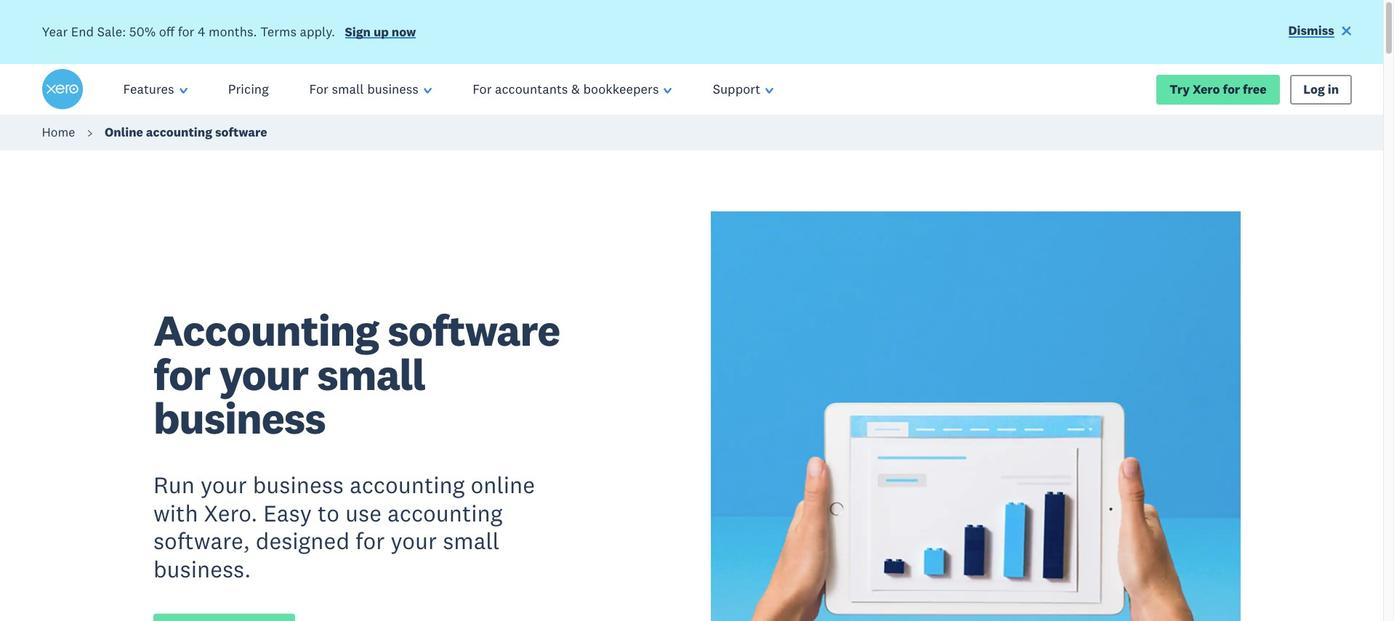 Task type: describe. For each thing, give the bounding box(es) containing it.
small inside accounting software for your small business
[[317, 347, 425, 402]]

breadcrumbs element
[[0, 115, 1394, 151]]

accountants
[[495, 81, 568, 98]]

xero
[[1193, 81, 1220, 97]]

50%
[[129, 23, 156, 40]]

end
[[71, 23, 94, 40]]

1 vertical spatial your
[[201, 470, 247, 499]]

support button
[[692, 64, 794, 115]]

software inside breadcrumbs element
[[215, 124, 267, 140]]

business for your
[[253, 470, 344, 499]]

try xero for free link
[[1156, 75, 1280, 105]]

online accounting software
[[105, 124, 267, 140]]

small inside run your business accounting online with xero. easy to use accounting software, designed for your small business.
[[443, 526, 500, 555]]

online
[[471, 470, 535, 499]]

with
[[153, 498, 198, 527]]

in
[[1328, 81, 1339, 97]]

for for for small business
[[309, 81, 329, 98]]

business for small
[[367, 81, 419, 98]]

up
[[374, 24, 389, 40]]

try
[[1170, 81, 1190, 97]]

online accounting software link
[[105, 124, 267, 140]]

pricing link
[[208, 64, 289, 115]]

business.
[[153, 555, 251, 584]]

log in
[[1303, 81, 1339, 97]]

use
[[345, 498, 382, 527]]

xero homepage image
[[42, 69, 83, 110]]

your inside accounting software for your small business
[[219, 347, 308, 402]]

for inside accounting software for your small business
[[153, 347, 210, 402]]

for inside run your business accounting online with xero. easy to use accounting software, designed for your small business.
[[355, 526, 385, 555]]

now
[[392, 24, 416, 40]]

2 vertical spatial your
[[391, 526, 437, 555]]

&
[[571, 81, 580, 98]]

for small business
[[309, 81, 419, 98]]

off
[[159, 23, 175, 40]]

software,
[[153, 526, 250, 555]]

a chart of income and expenses displays in xero's online accounting software on a tablet. image
[[711, 212, 1241, 621]]

log in link
[[1290, 75, 1352, 105]]

year end sale: 50% off for 4 months. terms apply.
[[42, 23, 335, 40]]

4
[[198, 23, 205, 40]]

bookkeepers
[[583, 81, 659, 98]]

for accountants & bookkeepers button
[[452, 64, 692, 115]]

for inside the try xero for free link
[[1223, 81, 1240, 97]]

run your business accounting online with xero. easy to use accounting software, designed for your small business.
[[153, 470, 535, 584]]

features
[[123, 81, 174, 98]]

dismiss button
[[1288, 22, 1352, 42]]

months.
[[209, 23, 257, 40]]



Task type: vqa. For each thing, say whether or not it's contained in the screenshot.
the End
yes



Task type: locate. For each thing, give the bounding box(es) containing it.
online
[[105, 124, 143, 140]]

home link
[[42, 124, 75, 140]]

software inside accounting software for your small business
[[388, 303, 560, 358]]

1 vertical spatial software
[[388, 303, 560, 358]]

2 vertical spatial business
[[253, 470, 344, 499]]

terms
[[260, 23, 297, 40]]

for left the accountants
[[473, 81, 492, 98]]

xero.
[[204, 498, 257, 527]]

0 vertical spatial business
[[367, 81, 419, 98]]

0 vertical spatial software
[[215, 124, 267, 140]]

to
[[318, 498, 339, 527]]

small
[[332, 81, 364, 98], [317, 347, 425, 402], [443, 526, 500, 555]]

designed
[[256, 526, 350, 555]]

sign
[[345, 24, 371, 40]]

0 horizontal spatial for
[[309, 81, 329, 98]]

your
[[219, 347, 308, 402], [201, 470, 247, 499], [391, 526, 437, 555]]

pricing
[[228, 81, 269, 98]]

run
[[153, 470, 195, 499]]

features button
[[103, 64, 208, 115]]

dismiss
[[1288, 23, 1334, 39]]

1 horizontal spatial software
[[388, 303, 560, 358]]

1 vertical spatial small
[[317, 347, 425, 402]]

software
[[215, 124, 267, 140], [388, 303, 560, 358]]

for inside dropdown button
[[473, 81, 492, 98]]

0 horizontal spatial software
[[215, 124, 267, 140]]

sign up now link
[[345, 24, 416, 43]]

for down apply.
[[309, 81, 329, 98]]

business inside dropdown button
[[367, 81, 419, 98]]

for small business button
[[289, 64, 452, 115]]

for for for accountants & bookkeepers
[[473, 81, 492, 98]]

home
[[42, 124, 75, 140]]

for accountants & bookkeepers
[[473, 81, 659, 98]]

accounting
[[146, 124, 212, 140], [350, 470, 465, 499], [387, 498, 503, 527]]

for
[[178, 23, 194, 40], [1223, 81, 1240, 97], [153, 347, 210, 402], [355, 526, 385, 555]]

business inside accounting software for your small business
[[153, 391, 325, 445]]

apply.
[[300, 23, 335, 40]]

1 horizontal spatial for
[[473, 81, 492, 98]]

free
[[1243, 81, 1267, 97]]

1 for from the left
[[309, 81, 329, 98]]

sign up now
[[345, 24, 416, 40]]

0 vertical spatial your
[[219, 347, 308, 402]]

log
[[1303, 81, 1325, 97]]

accounting inside breadcrumbs element
[[146, 124, 212, 140]]

easy
[[263, 498, 312, 527]]

business
[[367, 81, 419, 98], [153, 391, 325, 445], [253, 470, 344, 499]]

support
[[713, 81, 760, 98]]

2 vertical spatial small
[[443, 526, 500, 555]]

try xero for free
[[1170, 81, 1267, 97]]

accounting software for your small business
[[153, 303, 560, 445]]

accounting
[[153, 303, 379, 358]]

for
[[309, 81, 329, 98], [473, 81, 492, 98]]

small inside for small business dropdown button
[[332, 81, 364, 98]]

0 vertical spatial small
[[332, 81, 364, 98]]

year
[[42, 23, 68, 40]]

2 for from the left
[[473, 81, 492, 98]]

sale:
[[97, 23, 126, 40]]

1 vertical spatial business
[[153, 391, 325, 445]]

business inside run your business accounting online with xero. easy to use accounting software, designed for your small business.
[[253, 470, 344, 499]]

for inside dropdown button
[[309, 81, 329, 98]]



